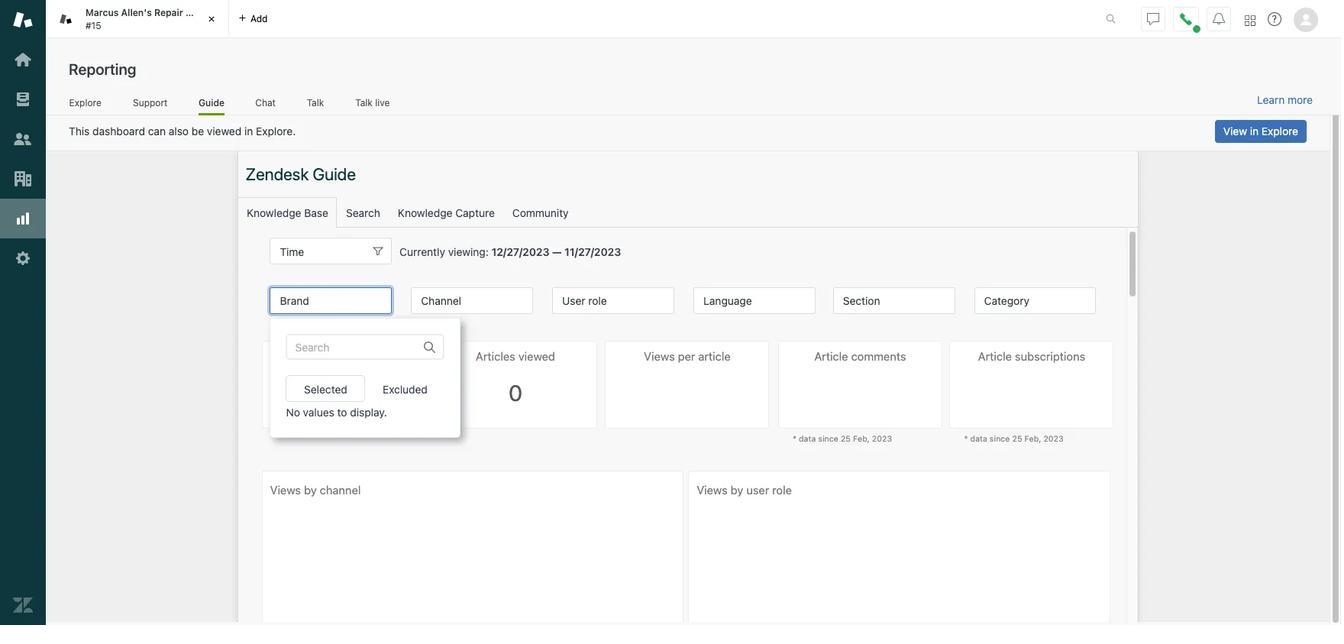 Task type: vqa. For each thing, say whether or not it's contained in the screenshot.
State/Region reach fill icon
no



Task type: describe. For each thing, give the bounding box(es) containing it.
reporting image
[[13, 209, 33, 228]]

talk live
[[356, 97, 390, 108]]

marcus
[[86, 7, 119, 18]]

learn
[[1258, 93, 1286, 106]]

can
[[148, 125, 166, 138]]

also
[[169, 125, 189, 138]]

support
[[133, 97, 168, 108]]

talk for talk
[[307, 97, 324, 108]]

zendesk image
[[13, 595, 33, 615]]

this dashboard can also be viewed in explore.
[[69, 125, 296, 138]]

guide
[[199, 97, 225, 108]]

notifications image
[[1214, 13, 1226, 25]]

chat
[[255, 97, 276, 108]]

explore.
[[256, 125, 296, 138]]

marcus allen's repair ticket #15
[[86, 7, 213, 31]]

close image
[[204, 11, 219, 27]]

chat link
[[255, 97, 276, 113]]

support link
[[132, 97, 168, 113]]

repair
[[154, 7, 183, 18]]

this
[[69, 125, 90, 138]]

tab containing marcus allen's repair ticket
[[46, 0, 229, 38]]

tabs tab list
[[46, 0, 1091, 38]]

button displays agent's chat status as invisible. image
[[1148, 13, 1160, 25]]

#15
[[86, 19, 101, 31]]

in inside button
[[1251, 125, 1259, 138]]

viewed
[[207, 125, 242, 138]]

main element
[[0, 0, 46, 625]]



Task type: locate. For each thing, give the bounding box(es) containing it.
talk link
[[307, 97, 324, 113]]

be
[[192, 125, 204, 138]]

talk left live
[[356, 97, 373, 108]]

allen's
[[121, 7, 152, 18]]

get started image
[[13, 50, 33, 70]]

explore link
[[69, 97, 102, 113]]

add button
[[229, 0, 277, 37]]

2 talk from the left
[[356, 97, 373, 108]]

1 talk from the left
[[307, 97, 324, 108]]

guide link
[[199, 97, 225, 115]]

0 horizontal spatial talk
[[307, 97, 324, 108]]

admin image
[[13, 248, 33, 268]]

1 horizontal spatial talk
[[356, 97, 373, 108]]

2 in from the left
[[1251, 125, 1259, 138]]

talk for talk live
[[356, 97, 373, 108]]

learn more
[[1258, 93, 1314, 106]]

talk inside "link"
[[356, 97, 373, 108]]

1 in from the left
[[245, 125, 253, 138]]

reporting
[[69, 60, 136, 78]]

explore inside view in explore button
[[1262, 125, 1299, 138]]

0 horizontal spatial explore
[[69, 97, 101, 108]]

in right view
[[1251, 125, 1259, 138]]

zendesk support image
[[13, 10, 33, 30]]

explore up this
[[69, 97, 101, 108]]

add
[[251, 13, 268, 24]]

zendesk products image
[[1246, 15, 1256, 26]]

talk right chat
[[307, 97, 324, 108]]

organizations image
[[13, 169, 33, 189]]

1 vertical spatial explore
[[1262, 125, 1299, 138]]

views image
[[13, 89, 33, 109]]

explore inside explore link
[[69, 97, 101, 108]]

0 vertical spatial explore
[[69, 97, 101, 108]]

1 horizontal spatial explore
[[1262, 125, 1299, 138]]

explore
[[69, 97, 101, 108], [1262, 125, 1299, 138]]

view in explore button
[[1216, 120, 1308, 143]]

view in explore
[[1224, 125, 1299, 138]]

live
[[375, 97, 390, 108]]

talk live link
[[355, 97, 391, 113]]

ticket
[[186, 7, 213, 18]]

get help image
[[1269, 12, 1282, 26]]

0 horizontal spatial in
[[245, 125, 253, 138]]

tab
[[46, 0, 229, 38]]

view
[[1224, 125, 1248, 138]]

dashboard
[[93, 125, 145, 138]]

in
[[245, 125, 253, 138], [1251, 125, 1259, 138]]

more
[[1288, 93, 1314, 106]]

learn more link
[[1258, 93, 1314, 107]]

in right viewed
[[245, 125, 253, 138]]

1 horizontal spatial in
[[1251, 125, 1259, 138]]

explore down learn more 'link'
[[1262, 125, 1299, 138]]

customers image
[[13, 129, 33, 149]]

talk
[[307, 97, 324, 108], [356, 97, 373, 108]]



